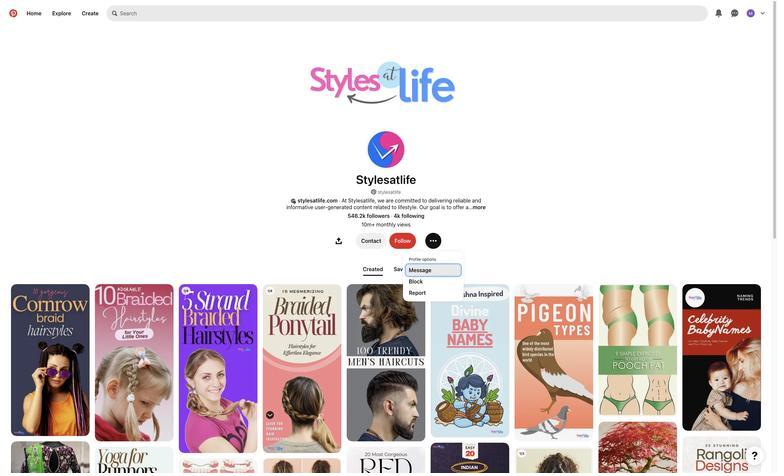 Task type: vqa. For each thing, say whether or not it's contained in the screenshot.
Stylesatlife,
yes



Task type: locate. For each thing, give the bounding box(es) containing it.
· left the at
[[339, 198, 341, 204]]

2 horizontal spatial to
[[447, 204, 452, 210]]

created link
[[361, 264, 386, 275]]

whether you prefer a casual vibe or a more polished appearance, these hairstyles offer a perfect blend of sophistication and creativity. unlock the secrets to stunning 5 strand braids and redefine your style. image
[[179, 284, 258, 454]]

related
[[374, 204, 391, 210]]

0 horizontal spatial ·
[[339, 198, 341, 204]]

1 horizontal spatial to
[[423, 198, 427, 204]]

this contains: divine baby names, lord krishna inspired baby names image
[[431, 284, 510, 438]]

to
[[423, 198, 427, 204], [392, 204, 397, 210], [447, 204, 452, 210]]

our
[[420, 204, 429, 210]]

· inside stylesatlife.com ·
[[339, 198, 341, 204]]

0 vertical spatial ·
[[339, 198, 341, 204]]

contact
[[362, 238, 382, 244]]

take a look at them and choose the ones you like. we are sure you will find some good and interesting choices in this name list. image
[[683, 284, 762, 431]]

to up our
[[423, 198, 427, 204]]

user-
[[315, 204, 328, 210]]

·
[[339, 198, 341, 204], [391, 213, 393, 219]]

lifestyle.
[[398, 204, 418, 210]]

delivering
[[429, 198, 452, 204]]

and
[[473, 198, 482, 204]]

1 vertical spatial ·
[[391, 213, 393, 219]]

stylesatlife.com link
[[298, 198, 338, 204]]

· inside 546.2k followers · 4k following 10m+ monthly views
[[391, 213, 393, 219]]

stylesatlife
[[378, 189, 401, 195]]

0 horizontal spatial to
[[392, 204, 397, 210]]

this contains: exercises for pooch belly, exercises for tummy pooch, exercises for lowe pooch, exercises for pooch area, mommy pooch exercises, exercises for stomach pooch image
[[599, 284, 678, 417]]

elevate your appearance with the timeless charm of cornrow braids. image
[[11, 284, 90, 436]]

1 horizontal spatial ·
[[391, 213, 393, 219]]

reliable
[[454, 198, 471, 204]]

offer
[[453, 204, 465, 210]]

following
[[402, 213, 425, 219]]

pinterest image
[[371, 189, 377, 195]]

at stylesatlife, we are committed to delivering reliable and informative user-generated content related to lifestyle. our goal is to offer a…
[[287, 198, 482, 210]]

profile options
[[409, 257, 436, 262]]

to down are
[[392, 204, 397, 210]]

this contains: how yoga can be helpful for runners image
[[95, 447, 174, 473]]

profile cover image image
[[277, 27, 496, 150]]

created
[[363, 266, 383, 272]]

report
[[409, 290, 426, 296]]

create link
[[77, 5, 104, 21]]

we
[[378, 198, 385, 204]]

follow button
[[390, 233, 417, 249]]

· left 4k
[[391, 213, 393, 219]]

this contains: pigeon species image
[[515, 284, 594, 442]]

home link
[[21, 5, 47, 21]]

informative
[[287, 204, 314, 210]]

search icon image
[[112, 11, 117, 16]]

explore
[[52, 10, 71, 16]]

more button
[[473, 204, 486, 210]]

home
[[27, 10, 42, 16]]

discover stunning and creative hairstyles to embrace your curly medium hair. let your natural beauty shine with these inspiring curly hairdos! 💁‍♀️✨ image
[[263, 459, 342, 473]]

to right is
[[447, 204, 452, 210]]

options
[[422, 257, 436, 262]]

list
[[0, 284, 773, 473]]

views
[[397, 222, 411, 228]]

explore the world of delightful braids for kids with our curated collection of 10 charming hairstyles. from playful pigtails to cute braided buns, discover easy and adorable options to make your little one's hair a stylish statement. get inspired and create magical moments with these sweet and kid-friendly braided looks! image
[[95, 284, 174, 442]]

generated
[[328, 204, 353, 210]]

back neck blouse features and new designs catalogue for 2023-2024 image
[[11, 442, 90, 473]]



Task type: describe. For each thing, give the bounding box(es) containing it.
more
[[473, 204, 486, 210]]

create
[[82, 10, 99, 16]]

at
[[342, 198, 347, 204]]

profile
[[409, 257, 421, 262]]

this contains: most gorgeous red birds on our planet image
[[347, 447, 426, 473]]

saved link
[[391, 264, 412, 275]]

stylesatlife
[[356, 172, 416, 187]]

message
[[409, 267, 432, 273]]

explore a captivating collage of hairstyles for every occasion. find inspiration for your next look with trendy and unique hair ideas. discover the latest hair trends and styles in our diverse hairstyles collage. image
[[515, 447, 594, 473]]

10m+
[[362, 222, 375, 228]]

is
[[442, 204, 446, 210]]

this contains: types of dentures image
[[179, 459, 258, 473]]

committed
[[395, 198, 421, 204]]

stylesatlife.com
[[298, 198, 338, 204]]

followers
[[367, 213, 390, 219]]

stylesatlife.com ·
[[298, 198, 341, 204]]

content
[[354, 204, 372, 210]]

are
[[386, 198, 394, 204]]

saved
[[394, 266, 410, 272]]

monthly
[[377, 222, 396, 228]]

100 men's haircut trends with names and pics image
[[347, 284, 426, 442]]

block
[[409, 279, 423, 285]]

this contains: deepavali rangoli, diwali india, diwali celebrations image
[[683, 437, 762, 473]]

a…
[[466, 204, 473, 210]]

message menu item
[[407, 265, 461, 276]]

claimed website image
[[291, 199, 297, 204]]

follow
[[395, 238, 411, 244]]

Search text field
[[120, 5, 709, 21]]

stylesatlife,
[[348, 198, 377, 204]]

this contains: deepavali food ideas 2023 image
[[431, 443, 510, 473]]

contact button
[[356, 233, 387, 249]]

this contains: bonsai tree types for your space image
[[599, 422, 678, 473]]

explore link
[[47, 5, 77, 21]]

4k
[[394, 213, 401, 219]]

maria williams image
[[747, 9, 755, 17]]

546.2k
[[348, 213, 366, 219]]

stylesatlife image
[[366, 130, 406, 170]]

goal
[[430, 204, 440, 210]]

profile options element
[[407, 254, 461, 299]]

546.2k followers · 4k following 10m+ monthly views
[[348, 213, 425, 228]]

elevate your style with these 10 enchanting braided ponytail hairstyles that exude effortless elegance. discover step-by-step guides and unleash a new level of sophistication in your daily look. from chic to casual, find the perfect braided ponytail to complement your style effortlessly. image
[[263, 284, 342, 454]]



